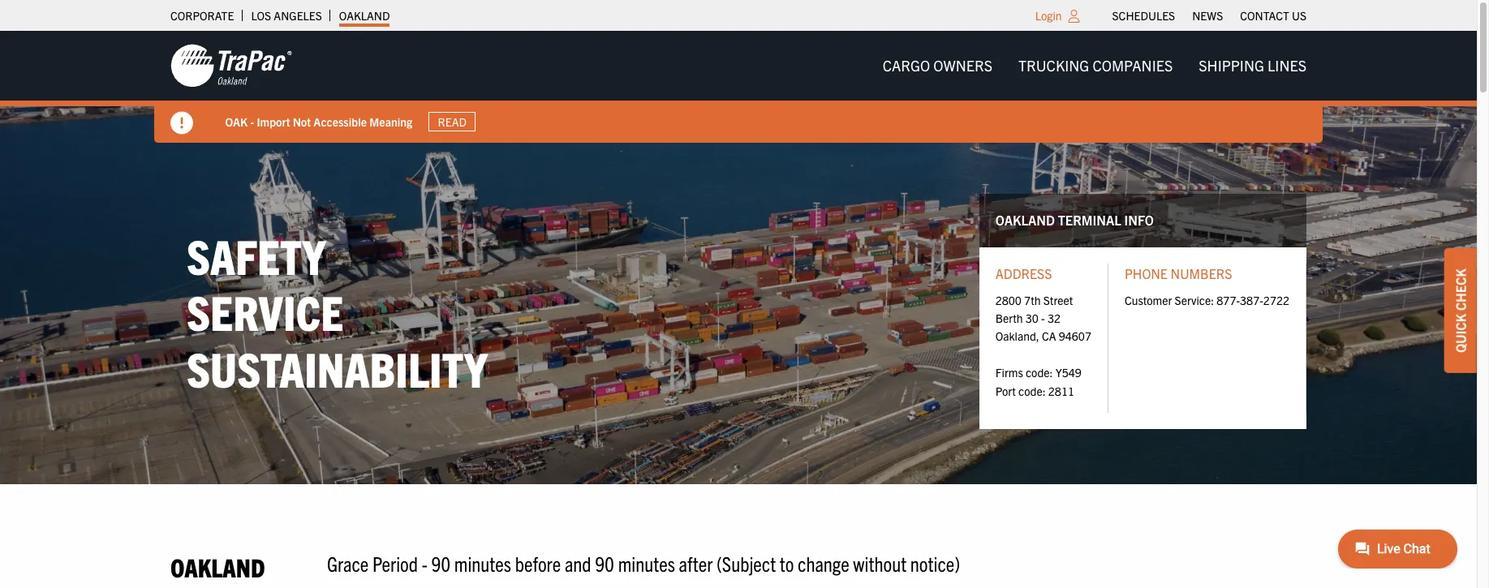 Task type: vqa. For each thing, say whether or not it's contained in the screenshot.
94607
yes



Task type: locate. For each thing, give the bounding box(es) containing it.
to
[[780, 551, 794, 577]]

read
[[439, 114, 467, 129]]

90 right the period on the bottom left of page
[[431, 551, 451, 577]]

menu bar containing cargo owners
[[870, 49, 1320, 82]]

without
[[854, 551, 907, 577]]

0 vertical spatial menu bar
[[1104, 4, 1316, 27]]

menu bar inside banner
[[870, 49, 1320, 82]]

oakland
[[339, 8, 390, 23], [996, 212, 1056, 228], [170, 552, 265, 583]]

firms code:  y549 port code:  2811
[[996, 365, 1082, 398]]

2 90 from the left
[[595, 551, 615, 577]]

code: right port
[[1019, 384, 1046, 398]]

0 horizontal spatial minutes
[[455, 551, 512, 577]]

menu bar up shipping
[[1104, 4, 1316, 27]]

code: up 2811
[[1026, 365, 1053, 380]]

oakland link
[[339, 4, 390, 27]]

trucking
[[1019, 56, 1090, 75]]

quick check link
[[1445, 248, 1478, 373]]

0 vertical spatial oakland
[[339, 8, 390, 23]]

1 vertical spatial oakland
[[996, 212, 1056, 228]]

1 minutes from the left
[[455, 551, 512, 577]]

and
[[565, 551, 591, 577]]

trucking companies
[[1019, 56, 1173, 75]]

oakland for oakland link
[[339, 8, 390, 23]]

1 horizontal spatial -
[[422, 551, 428, 577]]

oak
[[226, 114, 248, 129]]

minutes
[[455, 551, 512, 577], [618, 551, 675, 577]]

banner containing cargo owners
[[0, 31, 1490, 143]]

- right the period on the bottom left of page
[[422, 551, 428, 577]]

0 horizontal spatial 90
[[431, 551, 451, 577]]

2811
[[1049, 384, 1075, 398]]

news
[[1193, 8, 1224, 23]]

menu bar
[[1104, 4, 1316, 27], [870, 49, 1320, 82]]

menu bar down light image
[[870, 49, 1320, 82]]

grace
[[327, 551, 369, 577]]

login
[[1036, 8, 1062, 23]]

light image
[[1069, 10, 1080, 23]]

menu bar containing schedules
[[1104, 4, 1316, 27]]

0 horizontal spatial oakland
[[170, 552, 265, 583]]

not
[[293, 114, 311, 129]]

32
[[1048, 311, 1061, 326]]

2 minutes from the left
[[618, 551, 675, 577]]

387-
[[1241, 293, 1264, 307]]

port
[[996, 384, 1016, 398]]

oakland image
[[170, 43, 292, 88]]

2722
[[1264, 293, 1290, 307]]

customer
[[1125, 293, 1173, 307]]

1 horizontal spatial 90
[[595, 551, 615, 577]]

2 horizontal spatial -
[[1042, 311, 1046, 326]]

accessible
[[314, 114, 367, 129]]

2 vertical spatial oakland
[[170, 552, 265, 583]]

los
[[251, 8, 271, 23]]

1 horizontal spatial oakland
[[339, 8, 390, 23]]

- right 'oak' at top
[[251, 114, 255, 129]]

90
[[431, 551, 451, 577], [595, 551, 615, 577]]

notice)
[[911, 551, 961, 577]]

cargo owners
[[883, 56, 993, 75]]

service
[[187, 282, 344, 341]]

1 horizontal spatial minutes
[[618, 551, 675, 577]]

0 vertical spatial -
[[251, 114, 255, 129]]

service:
[[1175, 293, 1215, 307]]

-
[[251, 114, 255, 129], [1042, 311, 1046, 326], [422, 551, 428, 577]]

1 vertical spatial -
[[1042, 311, 1046, 326]]

- left 32
[[1042, 311, 1046, 326]]

banner
[[0, 31, 1490, 143]]

meaning
[[370, 114, 413, 129]]

read link
[[429, 112, 477, 132]]

los angeles
[[251, 8, 322, 23]]

shipping lines link
[[1186, 49, 1320, 82]]

contact
[[1241, 8, 1290, 23]]

2800 7th street berth 30 - 32 oakland, ca 94607
[[996, 293, 1092, 344]]

lines
[[1268, 56, 1307, 75]]

firms
[[996, 365, 1024, 380]]

minutes left before
[[455, 551, 512, 577]]

2 vertical spatial -
[[422, 551, 428, 577]]

before
[[515, 551, 561, 577]]

0 horizontal spatial -
[[251, 114, 255, 129]]

minutes left after
[[618, 551, 675, 577]]

shipping lines
[[1199, 56, 1307, 75]]

2 horizontal spatial oakland
[[996, 212, 1056, 228]]

code:
[[1026, 365, 1053, 380], [1019, 384, 1046, 398]]

los angeles link
[[251, 4, 322, 27]]

period
[[373, 551, 418, 577]]

2800
[[996, 293, 1022, 307]]

90 right and
[[595, 551, 615, 577]]

cargo owners link
[[870, 49, 1006, 82]]

safety
[[187, 226, 326, 285]]

1 vertical spatial menu bar
[[870, 49, 1320, 82]]

street
[[1044, 293, 1074, 307]]

news link
[[1193, 4, 1224, 27]]

877-
[[1217, 293, 1241, 307]]

schedules link
[[1113, 4, 1176, 27]]



Task type: describe. For each thing, give the bounding box(es) containing it.
phone
[[1125, 265, 1168, 282]]

owners
[[934, 56, 993, 75]]

info
[[1125, 212, 1154, 228]]

login link
[[1036, 8, 1062, 23]]

grace period - 90 minutes before and 90 minutes after (subject to change without notice)
[[327, 551, 961, 577]]

check
[[1453, 268, 1470, 311]]

berth
[[996, 311, 1023, 326]]

0 vertical spatial code:
[[1026, 365, 1053, 380]]

oakland for oakland terminal info
[[996, 212, 1056, 228]]

safety service sustainability
[[187, 226, 488, 398]]

ca
[[1042, 329, 1057, 344]]

94607
[[1059, 329, 1092, 344]]

oakland,
[[996, 329, 1040, 344]]

quick
[[1453, 314, 1470, 353]]

phone numbers
[[1125, 265, 1233, 282]]

address
[[996, 265, 1053, 282]]

1 90 from the left
[[431, 551, 451, 577]]

schedules
[[1113, 8, 1176, 23]]

change
[[798, 551, 850, 577]]

1 vertical spatial code:
[[1019, 384, 1046, 398]]

(subject
[[717, 551, 776, 577]]

30
[[1026, 311, 1039, 326]]

contact us link
[[1241, 4, 1307, 27]]

numbers
[[1171, 265, 1233, 282]]

quick check
[[1453, 268, 1470, 353]]

- inside '2800 7th street berth 30 - 32 oakland, ca 94607'
[[1042, 311, 1046, 326]]

oakland terminal info
[[996, 212, 1154, 228]]

trucking companies link
[[1006, 49, 1186, 82]]

solid image
[[170, 112, 193, 135]]

y549
[[1056, 365, 1082, 380]]

cargo
[[883, 56, 931, 75]]

oak - import not accessible meaning
[[226, 114, 413, 129]]

sustainability
[[187, 339, 488, 398]]

7th
[[1025, 293, 1041, 307]]

customer service: 877-387-2722
[[1125, 293, 1290, 307]]

angeles
[[274, 8, 322, 23]]

us
[[1293, 8, 1307, 23]]

companies
[[1093, 56, 1173, 75]]

import
[[257, 114, 291, 129]]

after
[[679, 551, 713, 577]]

corporate link
[[170, 4, 234, 27]]

corporate
[[170, 8, 234, 23]]

contact us
[[1241, 8, 1307, 23]]

terminal
[[1059, 212, 1122, 228]]

shipping
[[1199, 56, 1265, 75]]



